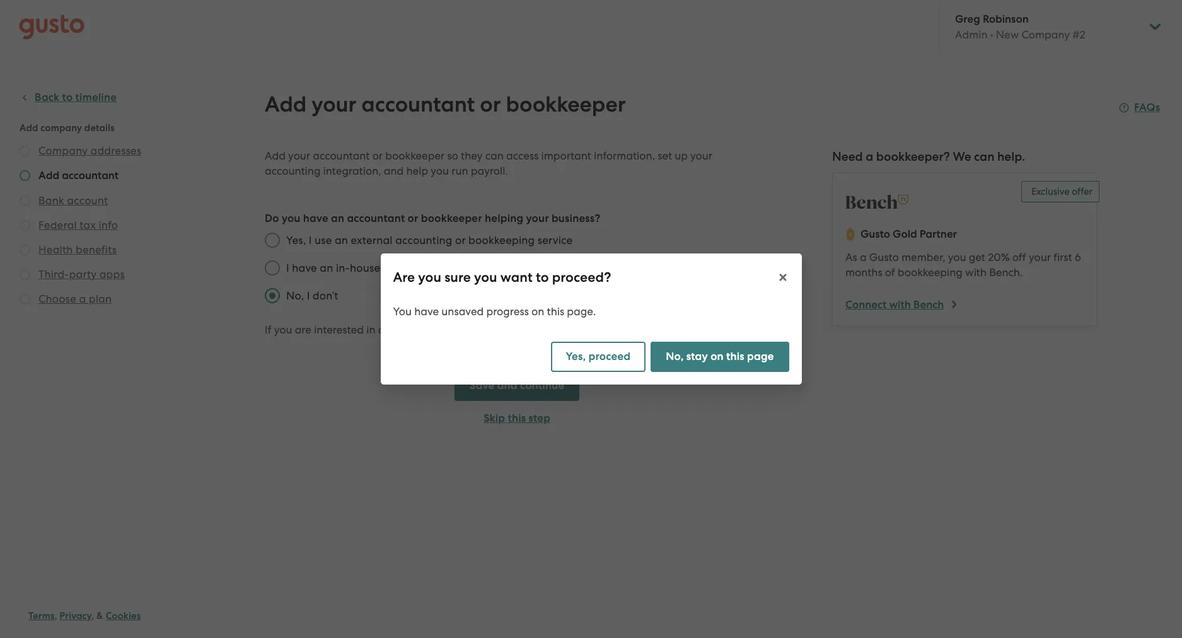 Task type: vqa. For each thing, say whether or not it's contained in the screenshot.
the "proceed" at bottom
yes



Task type: locate. For each thing, give the bounding box(es) containing it.
0 vertical spatial have
[[303, 212, 328, 225]]

save and continue
[[470, 379, 564, 392]]

1 horizontal spatial on
[[711, 350, 724, 363]]

0 horizontal spatial and
[[384, 165, 404, 177]]

an left in-
[[320, 262, 333, 274]]

bookkeeping inside the as a gusto member, you get 20% off your first 6 months of bookkeeping with bench.
[[898, 266, 963, 279]]

1 horizontal spatial yes,
[[566, 350, 586, 363]]

1 vertical spatial gusto
[[869, 251, 899, 264]]

get
[[969, 251, 985, 264]]

are you sure you want to proceed?
[[393, 269, 611, 286]]

directory
[[621, 323, 668, 337]]

0 horizontal spatial no,
[[286, 289, 304, 302]]

1 horizontal spatial partner
[[920, 228, 957, 241]]

gusto
[[861, 228, 890, 241], [869, 251, 899, 264]]

1 vertical spatial with
[[889, 298, 911, 311]]

proceed
[[589, 350, 631, 363]]

terms
[[28, 610, 55, 622]]

privacy
[[60, 610, 92, 622]]

accountant
[[362, 91, 475, 117], [313, 149, 370, 162], [347, 212, 405, 225], [383, 262, 441, 274], [450, 323, 507, 336]]

add for add your accountant or bookkeeper so they can access important information, set up your accounting integration, and help you run payroll.
[[265, 149, 286, 162]]

page.
[[567, 305, 596, 318]]

if
[[265, 323, 271, 336]]

set
[[658, 149, 672, 162]]

with down get
[[965, 266, 987, 279]]

of
[[885, 266, 895, 279]]

bookkeeper up help at the top left
[[385, 149, 445, 162]]

add
[[265, 91, 307, 117], [265, 149, 286, 162]]

skip
[[484, 412, 505, 425]]

on right stay
[[711, 350, 724, 363]]

1 vertical spatial no,
[[666, 350, 684, 363]]

1 can from the left
[[485, 149, 504, 162]]

0 horizontal spatial ,
[[55, 610, 57, 622]]

i down yes, i use an external accounting or bookkeeping service radio
[[286, 262, 289, 274]]

bookkeeper?
[[876, 149, 950, 164]]

you right are
[[418, 269, 441, 286]]

you right do
[[282, 212, 300, 225]]

1 vertical spatial on
[[711, 350, 724, 363]]

you
[[431, 165, 449, 177], [282, 212, 300, 225], [948, 251, 966, 264], [418, 269, 441, 286], [474, 269, 497, 286], [274, 323, 292, 336]]

1 add from the top
[[265, 91, 307, 117]]

0 horizontal spatial this
[[508, 412, 526, 425]]

1 vertical spatial and
[[497, 379, 517, 392]]

first
[[1054, 251, 1072, 264]]

add for add your accountant or bookkeeper
[[265, 91, 307, 117]]

no,
[[286, 289, 304, 302], [666, 350, 684, 363]]

bookkeeper up you have unsaved progress on this page.
[[457, 262, 518, 274]]

in-
[[336, 262, 350, 274]]

faqs
[[1134, 101, 1160, 114]]

a inside the as a gusto member, you get 20% off your first 6 months of bookkeeping with bench.
[[860, 251, 867, 264]]

gusto inside the as a gusto member, you get 20% off your first 6 months of bookkeeping with bench.
[[869, 251, 899, 264]]

have up "no, i don't"
[[292, 262, 317, 274]]

off
[[1012, 251, 1026, 264]]

accountant down yes, i use an external accounting or bookkeeping service
[[383, 262, 441, 274]]

they
[[461, 149, 483, 162]]

no, left stay
[[666, 350, 684, 363]]

0 vertical spatial and
[[384, 165, 404, 177]]

access
[[506, 149, 539, 162]]

add your accountant or bookkeeper
[[265, 91, 626, 117]]

accounting up do
[[265, 165, 321, 177]]

1 horizontal spatial accounting
[[395, 234, 452, 247]]

i for yes,
[[309, 234, 312, 247]]

2 vertical spatial this
[[508, 412, 526, 425]]

can right we
[[974, 149, 995, 164]]

, left "privacy" at left bottom
[[55, 610, 57, 622]]

yes, proceed button
[[551, 342, 646, 372]]

, left &
[[92, 610, 94, 622]]

this right skip
[[508, 412, 526, 425]]

step
[[529, 412, 551, 425]]

1 vertical spatial a
[[860, 251, 867, 264]]

have right you
[[414, 305, 439, 318]]

1 vertical spatial bookkeeping
[[898, 266, 963, 279]]

proceed?
[[552, 269, 611, 286]]

save
[[470, 379, 495, 392]]

accountant up external
[[347, 212, 405, 225]]

bookkeeper
[[506, 91, 626, 117], [385, 149, 445, 162], [421, 212, 482, 225], [457, 262, 518, 274]]

a right need
[[866, 149, 873, 164]]

offer
[[1072, 186, 1093, 197]]

no, for no, i don't
[[286, 289, 304, 302]]

accountant up integration,
[[313, 149, 370, 162]]

home image
[[19, 14, 84, 39]]

don't
[[313, 289, 338, 302]]

i left "use" at the top left of the page
[[309, 234, 312, 247]]

an
[[331, 212, 344, 225], [335, 234, 348, 247], [320, 262, 333, 274], [434, 323, 447, 336]]

,
[[55, 610, 57, 622], [92, 610, 94, 622]]

gusto right gold badge image
[[861, 228, 890, 241]]

1 vertical spatial partner
[[580, 323, 619, 337]]

check
[[509, 323, 538, 337]]

1 horizontal spatial this
[[547, 305, 564, 318]]

have up "use" at the top left of the page
[[303, 212, 328, 225]]

an right "use" at the top left of the page
[[335, 234, 348, 247]]

1 horizontal spatial no,
[[666, 350, 684, 363]]

partner down the page.
[[580, 323, 619, 337]]

2 vertical spatial have
[[414, 305, 439, 318]]

0 vertical spatial a
[[866, 149, 873, 164]]

accounting inside 'add your accountant or bookkeeper so they can access important information, set up your accounting integration, and help you run payroll.'
[[265, 165, 321, 177]]

1 vertical spatial add
[[265, 149, 286, 162]]

your inside the as a gusto member, you get 20% off your first 6 months of bookkeeping with bench.
[[1029, 251, 1051, 264]]

1 vertical spatial yes,
[[566, 350, 586, 363]]

0 vertical spatial this
[[547, 305, 564, 318]]

with inside the as a gusto member, you get 20% off your first 6 months of bookkeeping with bench.
[[965, 266, 987, 279]]

account menu element
[[939, 0, 1163, 54]]

and
[[384, 165, 404, 177], [497, 379, 517, 392]]

can
[[485, 149, 504, 162], [974, 149, 995, 164]]

you right if
[[274, 323, 292, 336]]

do
[[265, 212, 279, 225]]

0 horizontal spatial accounting
[[265, 165, 321, 177]]

1 horizontal spatial and
[[497, 379, 517, 392]]

connect with bench
[[846, 298, 944, 311]]

you down so
[[431, 165, 449, 177]]

or
[[480, 91, 501, 117], [372, 149, 383, 162], [408, 212, 418, 225], [455, 234, 466, 247], [444, 262, 455, 274]]

1 vertical spatial i
[[286, 262, 289, 274]]

yes, for yes, i use an external accounting or bookkeeping service
[[286, 234, 306, 247]]

0 vertical spatial add
[[265, 91, 307, 117]]

are
[[393, 269, 415, 286]]

1 vertical spatial accounting
[[395, 234, 452, 247]]

with
[[965, 266, 987, 279], [889, 298, 911, 311]]

0 vertical spatial bookkeeping
[[469, 234, 535, 247]]

yes, down our
[[566, 350, 586, 363]]

1 vertical spatial this
[[726, 350, 745, 363]]

and inside 'add your accountant or bookkeeper so they can access important information, set up your accounting integration, and help you run payroll.'
[[384, 165, 404, 177]]

partner
[[920, 228, 957, 241], [580, 323, 619, 337]]

bookkeeping down the 'helping'
[[469, 234, 535, 247]]

your
[[312, 91, 356, 117], [288, 149, 310, 162], [690, 149, 712, 162], [526, 212, 549, 225], [1029, 251, 1051, 264]]

0 horizontal spatial bookkeeping
[[469, 234, 535, 247]]

yes, inside 'yes, proceed' button
[[566, 350, 586, 363]]

0 vertical spatial accounting
[[265, 165, 321, 177]]

on inside no, stay on this page button
[[711, 350, 724, 363]]

this up out
[[547, 305, 564, 318]]

0 horizontal spatial with
[[889, 298, 911, 311]]

no, stay on this page button
[[651, 342, 789, 372]]

yes, i use an external accounting or bookkeeping service
[[286, 234, 573, 247]]

2 vertical spatial i
[[307, 289, 310, 302]]

2 can from the left
[[974, 149, 995, 164]]

gusto up of
[[869, 251, 899, 264]]

1 horizontal spatial ,
[[92, 610, 94, 622]]

we
[[953, 149, 971, 164]]

&
[[97, 610, 103, 622]]

bookkeeping down "member,"
[[898, 266, 963, 279]]

or up integration,
[[372, 149, 383, 162]]

0 vertical spatial on
[[532, 305, 544, 318]]

can up payroll.
[[485, 149, 504, 162]]

0 horizontal spatial can
[[485, 149, 504, 162]]

1 vertical spatial have
[[292, 262, 317, 274]]

you left get
[[948, 251, 966, 264]]

0 vertical spatial yes,
[[286, 234, 306, 247]]

on up out
[[532, 305, 544, 318]]

no, for no, stay on this page
[[666, 350, 684, 363]]

have for i
[[292, 262, 317, 274]]

a
[[866, 149, 873, 164], [860, 251, 867, 264]]

interested
[[314, 323, 364, 336]]

service
[[538, 234, 573, 247]]

you inside if you are interested in contacting an accountant check out our partner directory
[[274, 323, 292, 336]]

1 horizontal spatial can
[[974, 149, 995, 164]]

sure
[[445, 269, 471, 286]]

partner up "member,"
[[920, 228, 957, 241]]

this
[[547, 305, 564, 318], [726, 350, 745, 363], [508, 412, 526, 425]]

no, inside button
[[666, 350, 684, 363]]

this inside skip this step button
[[508, 412, 526, 425]]

yes, left "use" at the top left of the page
[[286, 234, 306, 247]]

and left help at the top left
[[384, 165, 404, 177]]

on
[[532, 305, 544, 318], [711, 350, 724, 363]]

have inside are you sure you want to proceed? dialog
[[414, 305, 439, 318]]

use
[[315, 234, 332, 247]]

accountant down unsaved
[[450, 323, 507, 336]]

a right as
[[860, 251, 867, 264]]

accountant up so
[[362, 91, 475, 117]]

2 horizontal spatial this
[[726, 350, 745, 363]]

0 vertical spatial no,
[[286, 289, 304, 302]]

2 add from the top
[[265, 149, 286, 162]]

helping
[[485, 212, 523, 225]]

0 vertical spatial i
[[309, 234, 312, 247]]

payroll.
[[471, 165, 508, 177]]

2 , from the left
[[92, 610, 94, 622]]

bench.
[[989, 266, 1023, 279]]

and right save
[[497, 379, 517, 392]]

an down unsaved
[[434, 323, 447, 336]]

i left don't
[[307, 289, 310, 302]]

yes,
[[286, 234, 306, 247], [566, 350, 586, 363]]

a for as
[[860, 251, 867, 264]]

0 horizontal spatial yes,
[[286, 234, 306, 247]]

0 vertical spatial with
[[965, 266, 987, 279]]

1 horizontal spatial bookkeeping
[[898, 266, 963, 279]]

help.
[[997, 149, 1025, 164]]

yes, proceed
[[566, 350, 631, 363]]

this left the page
[[726, 350, 745, 363]]

have
[[303, 212, 328, 225], [292, 262, 317, 274], [414, 305, 439, 318]]

with left bench on the right top of the page
[[889, 298, 911, 311]]

accounting down do you have an accountant or bookkeeper helping your business?
[[395, 234, 452, 247]]

run
[[452, 165, 468, 177]]

cookies button
[[106, 608, 141, 624]]

accounting
[[265, 165, 321, 177], [395, 234, 452, 247]]

no, left don't
[[286, 289, 304, 302]]

1 horizontal spatial with
[[965, 266, 987, 279]]

add inside 'add your accountant or bookkeeper so they can access important information, set up your accounting integration, and help you run payroll.'
[[265, 149, 286, 162]]



Task type: describe. For each thing, give the bounding box(es) containing it.
skip this step button
[[455, 411, 580, 426]]

faqs button
[[1119, 100, 1160, 115]]

add your accountant or bookkeeper so they can access important information, set up your accounting integration, and help you run payroll.
[[265, 149, 712, 177]]

and inside button
[[497, 379, 517, 392]]

accountant inside 'add your accountant or bookkeeper so they can access important information, set up your accounting integration, and help you run payroll.'
[[313, 149, 370, 162]]

business?
[[552, 212, 600, 225]]

need a bookkeeper? we can help.
[[832, 149, 1025, 164]]

need
[[832, 149, 863, 164]]

gold badge image
[[846, 227, 856, 242]]

an inside if you are interested in contacting an accountant check out our partner directory
[[434, 323, 447, 336]]

continue
[[520, 379, 564, 392]]

integration,
[[323, 165, 381, 177]]

are
[[295, 323, 311, 336]]

No, I don't radio
[[259, 282, 286, 310]]

or up yes, i use an external accounting or bookkeeping service
[[408, 212, 418, 225]]

I have an in-house accountant or bookkeeper radio
[[259, 254, 286, 282]]

external
[[351, 234, 393, 247]]

i have an in-house accountant or bookkeeper
[[286, 262, 518, 274]]

months
[[846, 266, 882, 279]]

up
[[675, 149, 688, 162]]

unsaved
[[442, 305, 484, 318]]

0 horizontal spatial partner
[[580, 323, 619, 337]]

are you sure you want to proceed? dialog
[[381, 253, 802, 385]]

you have unsaved progress on this page.
[[393, 305, 596, 318]]

member,
[[902, 251, 946, 264]]

connect
[[846, 298, 887, 311]]

exclusive offer
[[1032, 186, 1093, 197]]

help
[[406, 165, 428, 177]]

as
[[846, 251, 857, 264]]

progress
[[486, 305, 529, 318]]

want
[[501, 269, 533, 286]]

to
[[536, 269, 549, 286]]

you inside 'add your accountant or bookkeeper so they can access important information, set up your accounting integration, and help you run payroll.'
[[431, 165, 449, 177]]

terms , privacy , & cookies
[[28, 610, 141, 622]]

no, stay on this page
[[666, 350, 774, 363]]

a for need
[[866, 149, 873, 164]]

save and continue button
[[455, 371, 580, 401]]

i for no,
[[307, 289, 310, 302]]

you
[[393, 305, 412, 318]]

or inside 'add your accountant or bookkeeper so they can access important information, set up your accounting integration, and help you run payroll.'
[[372, 149, 383, 162]]

our
[[561, 323, 578, 337]]

bookkeeper up 'important'
[[506, 91, 626, 117]]

exclusive
[[1032, 186, 1070, 197]]

or down do you have an accountant or bookkeeper helping your business?
[[455, 234, 466, 247]]

information,
[[594, 149, 655, 162]]

or down yes, i use an external accounting or bookkeeping service
[[444, 262, 455, 274]]

as a gusto member, you get 20% off your first 6 months of bookkeeping with bench.
[[846, 251, 1081, 279]]

accountant inside if you are interested in contacting an accountant check out our partner directory
[[450, 323, 507, 336]]

this inside no, stay on this page button
[[726, 350, 745, 363]]

bench
[[914, 298, 944, 311]]

if you are interested in contacting an accountant check out our partner directory
[[265, 323, 668, 337]]

0 vertical spatial partner
[[920, 228, 957, 241]]

out
[[541, 323, 558, 337]]

you right the "sure"
[[474, 269, 497, 286]]

you inside the as a gusto member, you get 20% off your first 6 months of bookkeeping with bench.
[[948, 251, 966, 264]]

cookies
[[106, 610, 141, 622]]

yes, for yes, proceed
[[566, 350, 586, 363]]

contacting
[[378, 323, 431, 336]]

gusto gold partner
[[861, 228, 957, 241]]

important
[[541, 149, 591, 162]]

so
[[447, 149, 458, 162]]

skip this step
[[484, 412, 551, 425]]

an up "use" at the top left of the page
[[331, 212, 344, 225]]

in
[[366, 323, 375, 336]]

bookkeeper inside 'add your accountant or bookkeeper so they can access important information, set up your accounting integration, and help you run payroll.'
[[385, 149, 445, 162]]

can inside 'add your accountant or bookkeeper so they can access important information, set up your accounting integration, and help you run payroll.'
[[485, 149, 504, 162]]

privacy link
[[60, 610, 92, 622]]

do you have an accountant or bookkeeper helping your business?
[[265, 212, 600, 225]]

no, i don't
[[286, 289, 338, 302]]

gold
[[893, 228, 917, 241]]

page
[[747, 350, 774, 363]]

terms link
[[28, 610, 55, 622]]

Yes, I use an external accounting or bookkeeping service radio
[[259, 226, 286, 254]]

20%
[[988, 251, 1010, 264]]

0 vertical spatial gusto
[[861, 228, 890, 241]]

6
[[1075, 251, 1081, 264]]

0 horizontal spatial on
[[532, 305, 544, 318]]

1 , from the left
[[55, 610, 57, 622]]

house
[[350, 262, 380, 274]]

or up "they"
[[480, 91, 501, 117]]

bookkeeper up yes, i use an external accounting or bookkeeping service
[[421, 212, 482, 225]]

have for you
[[414, 305, 439, 318]]

stay
[[686, 350, 708, 363]]



